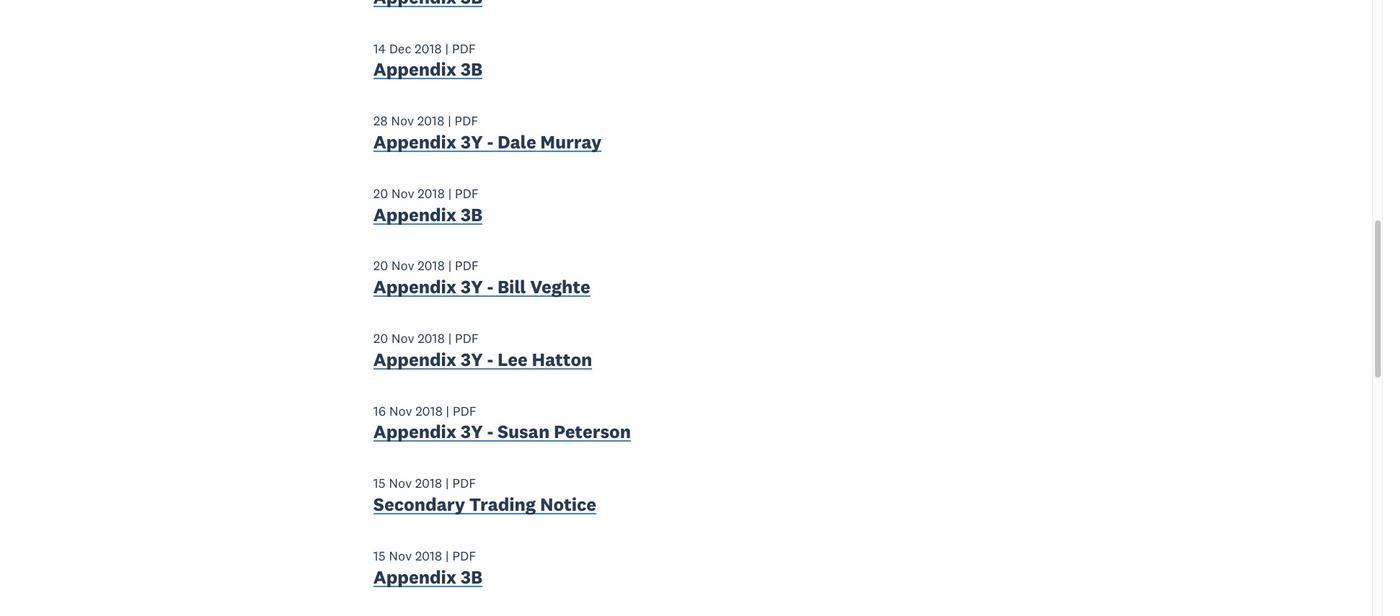 Task type: locate. For each thing, give the bounding box(es) containing it.
appendix for 20 nov 2018 | pdf appendix 3y - bill veghte
[[373, 276, 457, 299]]

3 - from the top
[[487, 348, 493, 371]]

0 vertical spatial 3b
[[461, 58, 483, 81]]

| down appendix 3y - dale murray link
[[448, 185, 452, 202]]

- left susan
[[487, 421, 493, 444]]

nov inside 28 nov 2018 | pdf appendix 3y - dale murray
[[391, 113, 414, 129]]

pdf down secondary trading notice "link"
[[452, 548, 476, 565]]

nov inside 20 nov 2018 | pdf appendix 3y - bill veghte
[[391, 258, 414, 274]]

- inside 20 nov 2018 | pdf appendix 3y - lee hatton
[[487, 348, 493, 371]]

- inside 16 nov 2018 | pdf appendix 3y - susan peterson
[[487, 421, 493, 444]]

0 vertical spatial 15
[[373, 476, 386, 492]]

16
[[373, 403, 386, 420]]

16 nov 2018 | pdf appendix 3y - susan peterson
[[373, 403, 631, 444]]

pdf inside 28 nov 2018 | pdf appendix 3y - dale murray
[[455, 113, 478, 129]]

| inside 20 nov 2018 | pdf appendix 3b
[[448, 185, 452, 202]]

4 3y from the top
[[461, 421, 483, 444]]

2018 for 15 nov 2018 | pdf secondary trading notice
[[415, 476, 442, 492]]

| inside 15 nov 2018 | pdf secondary trading notice
[[446, 476, 449, 492]]

nov for 15 nov 2018 | pdf appendix 3b
[[389, 548, 412, 565]]

2 appendix from the top
[[373, 131, 457, 154]]

3y inside 16 nov 2018 | pdf appendix 3y - susan peterson
[[461, 421, 483, 444]]

4 appendix from the top
[[373, 276, 457, 299]]

1 appendix 3b link from the top
[[373, 58, 483, 84]]

3y inside 28 nov 2018 | pdf appendix 3y - dale murray
[[461, 131, 483, 154]]

20 for appendix 3b
[[373, 185, 388, 202]]

20
[[373, 185, 388, 202], [373, 258, 388, 274], [373, 330, 388, 347]]

appendix 3y - susan peterson link
[[373, 421, 631, 447]]

appendix inside 14 dec 2018 | pdf appendix 3b
[[373, 58, 457, 81]]

- left dale
[[487, 131, 493, 154]]

- left lee
[[487, 348, 493, 371]]

1 vertical spatial 3b
[[461, 203, 483, 226]]

6 appendix from the top
[[373, 421, 457, 444]]

1 20 from the top
[[373, 185, 388, 202]]

3b
[[461, 58, 483, 81], [461, 203, 483, 226], [461, 566, 483, 589]]

- for susan
[[487, 421, 493, 444]]

7 appendix from the top
[[373, 566, 457, 589]]

5 appendix from the top
[[373, 348, 457, 371]]

15 nov 2018 | pdf secondary trading notice
[[373, 476, 596, 516]]

lee
[[498, 348, 528, 371]]

3y left lee
[[461, 348, 483, 371]]

| up appendix 3y - lee hatton link
[[448, 330, 452, 347]]

3y
[[461, 131, 483, 154], [461, 276, 483, 299], [461, 348, 483, 371], [461, 421, 483, 444]]

1 vertical spatial appendix 3b link
[[373, 203, 483, 230]]

3y left 'bill'
[[461, 276, 483, 299]]

20 inside 20 nov 2018 | pdf appendix 3y - lee hatton
[[373, 330, 388, 347]]

|
[[445, 40, 449, 57], [448, 113, 451, 129], [448, 185, 452, 202], [448, 258, 452, 274], [448, 330, 452, 347], [446, 403, 449, 420], [446, 476, 449, 492], [446, 548, 449, 565]]

appendix
[[373, 58, 457, 81], [373, 131, 457, 154], [373, 203, 457, 226], [373, 276, 457, 299], [373, 348, 457, 371], [373, 421, 457, 444], [373, 566, 457, 589]]

appendix inside 20 nov 2018 | pdf appendix 3b
[[373, 203, 457, 226]]

3b for 14 dec 2018 | pdf appendix 3b
[[461, 58, 483, 81]]

2 20 from the top
[[373, 258, 388, 274]]

appendix inside 20 nov 2018 | pdf appendix 3y - lee hatton
[[373, 348, 457, 371]]

| inside 16 nov 2018 | pdf appendix 3y - susan peterson
[[446, 403, 449, 420]]

2 appendix 3b link from the top
[[373, 203, 483, 230]]

pdf inside 15 nov 2018 | pdf secondary trading notice
[[452, 476, 476, 492]]

pdf inside 20 nov 2018 | pdf appendix 3y - lee hatton
[[455, 330, 479, 347]]

| up appendix 3y - susan peterson link
[[446, 403, 449, 420]]

nov for 16 nov 2018 | pdf appendix 3y - susan peterson
[[389, 403, 412, 420]]

2 3b from the top
[[461, 203, 483, 226]]

3y for bill
[[461, 276, 483, 299]]

-
[[487, 131, 493, 154], [487, 276, 493, 299], [487, 348, 493, 371], [487, 421, 493, 444]]

2018 inside 14 dec 2018 | pdf appendix 3b
[[415, 40, 442, 57]]

2 vertical spatial appendix 3b link
[[373, 566, 483, 592]]

15 for appendix
[[373, 548, 386, 565]]

pdf for 15 nov 2018 | pdf secondary trading notice
[[452, 476, 476, 492]]

1 - from the top
[[487, 131, 493, 154]]

appendix 3y - lee hatton link
[[373, 348, 592, 375]]

pdf down appendix 3y - dale murray link
[[455, 185, 479, 202]]

20 inside 20 nov 2018 | pdf appendix 3y - bill veghte
[[373, 258, 388, 274]]

20 nov 2018 | pdf appendix 3y - lee hatton
[[373, 330, 592, 371]]

appendix inside "15 nov 2018 | pdf appendix 3b"
[[373, 566, 457, 589]]

pdf inside "15 nov 2018 | pdf appendix 3b"
[[452, 548, 476, 565]]

1 15 from the top
[[373, 476, 386, 492]]

- for bill
[[487, 276, 493, 299]]

appendix for 20 nov 2018 | pdf appendix 3y - lee hatton
[[373, 348, 457, 371]]

15 for secondary
[[373, 476, 386, 492]]

pdf inside 16 nov 2018 | pdf appendix 3y - susan peterson
[[453, 403, 476, 420]]

3b inside "15 nov 2018 | pdf appendix 3b"
[[461, 566, 483, 589]]

20 nov 2018 | pdf appendix 3y - bill veghte
[[373, 258, 590, 299]]

pdf up appendix 3y - dale murray link
[[455, 113, 478, 129]]

pdf inside 20 nov 2018 | pdf appendix 3y - bill veghte
[[455, 258, 479, 274]]

| up the appendix 3y - bill veghte link
[[448, 258, 452, 274]]

trading
[[469, 493, 536, 516]]

| for 14 dec 2018 | pdf appendix 3b
[[445, 40, 449, 57]]

3 3y from the top
[[461, 348, 483, 371]]

3b inside 20 nov 2018 | pdf appendix 3b
[[461, 203, 483, 226]]

2 - from the top
[[487, 276, 493, 299]]

15 inside 15 nov 2018 | pdf secondary trading notice
[[373, 476, 386, 492]]

2 15 from the top
[[373, 548, 386, 565]]

15
[[373, 476, 386, 492], [373, 548, 386, 565]]

2 3y from the top
[[461, 276, 483, 299]]

pdf right dec
[[452, 40, 476, 57]]

2018 inside 15 nov 2018 | pdf secondary trading notice
[[415, 476, 442, 492]]

15 up secondary
[[373, 476, 386, 492]]

appendix inside 20 nov 2018 | pdf appendix 3y - bill veghte
[[373, 276, 457, 299]]

2018 for 28 nov 2018 | pdf appendix 3y - dale murray
[[417, 113, 444, 129]]

susan
[[498, 421, 550, 444]]

15 down secondary
[[373, 548, 386, 565]]

| right dec
[[445, 40, 449, 57]]

- inside 28 nov 2018 | pdf appendix 3y - dale murray
[[487, 131, 493, 154]]

2018 inside 20 nov 2018 | pdf appendix 3y - bill veghte
[[418, 258, 445, 274]]

3y inside 20 nov 2018 | pdf appendix 3y - lee hatton
[[461, 348, 483, 371]]

appendix 3b link
[[373, 58, 483, 84], [373, 203, 483, 230], [373, 566, 483, 592]]

1 3y from the top
[[461, 131, 483, 154]]

pdf up appendix 3y - lee hatton link
[[455, 330, 479, 347]]

notice
[[540, 493, 596, 516]]

nov for 28 nov 2018 | pdf appendix 3y - dale murray
[[391, 113, 414, 129]]

nov inside 15 nov 2018 | pdf secondary trading notice
[[389, 476, 412, 492]]

2 vertical spatial 3b
[[461, 566, 483, 589]]

15 inside "15 nov 2018 | pdf appendix 3b"
[[373, 548, 386, 565]]

2018 for 20 nov 2018 | pdf appendix 3b
[[418, 185, 445, 202]]

nov inside 20 nov 2018 | pdf appendix 3y - lee hatton
[[391, 330, 414, 347]]

- for dale
[[487, 131, 493, 154]]

bill
[[498, 276, 526, 299]]

appendix for 28 nov 2018 | pdf appendix 3y - dale murray
[[373, 131, 457, 154]]

nov for 20 nov 2018 | pdf appendix 3b
[[391, 185, 414, 202]]

2018 inside 28 nov 2018 | pdf appendix 3y - dale murray
[[417, 113, 444, 129]]

20 for appendix 3y - bill veghte
[[373, 258, 388, 274]]

2018 inside "15 nov 2018 | pdf appendix 3b"
[[415, 548, 442, 565]]

pdf inside 20 nov 2018 | pdf appendix 3b
[[455, 185, 479, 202]]

1 appendix from the top
[[373, 58, 457, 81]]

pdf for 28 nov 2018 | pdf appendix 3y - dale murray
[[455, 113, 478, 129]]

pdf up appendix 3y - susan peterson link
[[453, 403, 476, 420]]

| for 20 nov 2018 | pdf appendix 3y - bill veghte
[[448, 258, 452, 274]]

1 3b from the top
[[461, 58, 483, 81]]

3 appendix from the top
[[373, 203, 457, 226]]

| up appendix 3y - dale murray link
[[448, 113, 451, 129]]

nov inside "15 nov 2018 | pdf appendix 3b"
[[389, 548, 412, 565]]

3 appendix 3b link from the top
[[373, 566, 483, 592]]

hatton
[[532, 348, 592, 371]]

| for 15 nov 2018 | pdf appendix 3b
[[446, 548, 449, 565]]

pdf up the appendix 3y - bill veghte link
[[455, 258, 479, 274]]

0 vertical spatial 20
[[373, 185, 388, 202]]

| for 15 nov 2018 | pdf secondary trading notice
[[446, 476, 449, 492]]

1 vertical spatial 15
[[373, 548, 386, 565]]

2018 for 16 nov 2018 | pdf appendix 3y - susan peterson
[[415, 403, 443, 420]]

2 vertical spatial 20
[[373, 330, 388, 347]]

3y left susan
[[461, 421, 483, 444]]

appendix inside 16 nov 2018 | pdf appendix 3y - susan peterson
[[373, 421, 457, 444]]

4 - from the top
[[487, 421, 493, 444]]

appendix for 20 nov 2018 | pdf appendix 3b
[[373, 203, 457, 226]]

2018 inside 16 nov 2018 | pdf appendix 3y - susan peterson
[[415, 403, 443, 420]]

nov inside 16 nov 2018 | pdf appendix 3y - susan peterson
[[389, 403, 412, 420]]

nov
[[391, 113, 414, 129], [391, 185, 414, 202], [391, 258, 414, 274], [391, 330, 414, 347], [389, 403, 412, 420], [389, 476, 412, 492], [389, 548, 412, 565]]

3y inside 20 nov 2018 | pdf appendix 3y - bill veghte
[[461, 276, 483, 299]]

- left 'bill'
[[487, 276, 493, 299]]

2018 inside 20 nov 2018 | pdf appendix 3b
[[418, 185, 445, 202]]

| inside 20 nov 2018 | pdf appendix 3y - lee hatton
[[448, 330, 452, 347]]

14
[[373, 40, 386, 57]]

| inside 20 nov 2018 | pdf appendix 3y - bill veghte
[[448, 258, 452, 274]]

2018
[[415, 40, 442, 57], [417, 113, 444, 129], [418, 185, 445, 202], [418, 258, 445, 274], [418, 330, 445, 347], [415, 403, 443, 420], [415, 476, 442, 492], [415, 548, 442, 565]]

pdf for 20 nov 2018 | pdf appendix 3y - lee hatton
[[455, 330, 479, 347]]

appendix for 15 nov 2018 | pdf appendix 3b
[[373, 566, 457, 589]]

| for 20 nov 2018 | pdf appendix 3b
[[448, 185, 452, 202]]

| up secondary
[[446, 476, 449, 492]]

| inside 28 nov 2018 | pdf appendix 3y - dale murray
[[448, 113, 451, 129]]

appendix inside 28 nov 2018 | pdf appendix 3y - dale murray
[[373, 131, 457, 154]]

pdf up secondary trading notice "link"
[[452, 476, 476, 492]]

28 nov 2018 | pdf appendix 3y - dale murray
[[373, 113, 602, 154]]

pdf for 14 dec 2018 | pdf appendix 3b
[[452, 40, 476, 57]]

3b inside 14 dec 2018 | pdf appendix 3b
[[461, 58, 483, 81]]

3y left dale
[[461, 131, 483, 154]]

- inside 20 nov 2018 | pdf appendix 3y - bill veghte
[[487, 276, 493, 299]]

3 20 from the top
[[373, 330, 388, 347]]

| inside "15 nov 2018 | pdf appendix 3b"
[[446, 548, 449, 565]]

2018 for 20 nov 2018 | pdf appendix 3y - lee hatton
[[418, 330, 445, 347]]

1 vertical spatial 20
[[373, 258, 388, 274]]

pdf inside 14 dec 2018 | pdf appendix 3b
[[452, 40, 476, 57]]

2018 inside 20 nov 2018 | pdf appendix 3y - lee hatton
[[418, 330, 445, 347]]

pdf
[[452, 40, 476, 57], [455, 113, 478, 129], [455, 185, 479, 202], [455, 258, 479, 274], [455, 330, 479, 347], [453, 403, 476, 420], [452, 476, 476, 492], [452, 548, 476, 565]]

3 3b from the top
[[461, 566, 483, 589]]

20 inside 20 nov 2018 | pdf appendix 3b
[[373, 185, 388, 202]]

| for 20 nov 2018 | pdf appendix 3y - lee hatton
[[448, 330, 452, 347]]

| inside 14 dec 2018 | pdf appendix 3b
[[445, 40, 449, 57]]

| down secondary
[[446, 548, 449, 565]]

0 vertical spatial appendix 3b link
[[373, 58, 483, 84]]

pdf for 20 nov 2018 | pdf appendix 3b
[[455, 185, 479, 202]]

nov inside 20 nov 2018 | pdf appendix 3b
[[391, 185, 414, 202]]



Task type: vqa. For each thing, say whether or not it's contained in the screenshot.
'14'
yes



Task type: describe. For each thing, give the bounding box(es) containing it.
28
[[373, 113, 388, 129]]

15 nov 2018 | pdf appendix 3b
[[373, 548, 483, 589]]

nov for 20 nov 2018 | pdf appendix 3y - lee hatton
[[391, 330, 414, 347]]

2018 for 15 nov 2018 | pdf appendix 3b
[[415, 548, 442, 565]]

peterson
[[554, 421, 631, 444]]

appendix for 14 dec 2018 | pdf appendix 3b
[[373, 58, 457, 81]]

pdf for 16 nov 2018 | pdf appendix 3y - susan peterson
[[453, 403, 476, 420]]

appendix for 16 nov 2018 | pdf appendix 3y - susan peterson
[[373, 421, 457, 444]]

3y for lee
[[461, 348, 483, 371]]

| for 28 nov 2018 | pdf appendix 3y - dale murray
[[448, 113, 451, 129]]

14 dec 2018 | pdf appendix 3b
[[373, 40, 483, 81]]

appendix 3b link for 20 nov 2018 | pdf appendix 3b
[[373, 203, 483, 230]]

dale
[[498, 131, 536, 154]]

nov for 15 nov 2018 | pdf secondary trading notice
[[389, 476, 412, 492]]

appendix 3y - bill veghte link
[[373, 276, 590, 302]]

2018 for 20 nov 2018 | pdf appendix 3y - bill veghte
[[418, 258, 445, 274]]

3b for 15 nov 2018 | pdf appendix 3b
[[461, 566, 483, 589]]

dec
[[389, 40, 411, 57]]

murray
[[540, 131, 602, 154]]

nov for 20 nov 2018 | pdf appendix 3y - bill veghte
[[391, 258, 414, 274]]

20 for appendix 3y - lee hatton
[[373, 330, 388, 347]]

appendix 3b link for 15 nov 2018 | pdf appendix 3b
[[373, 566, 483, 592]]

appendix 3y - dale murray link
[[373, 131, 602, 157]]

3y for susan
[[461, 421, 483, 444]]

3b for 20 nov 2018 | pdf appendix 3b
[[461, 203, 483, 226]]

pdf for 20 nov 2018 | pdf appendix 3y - bill veghte
[[455, 258, 479, 274]]

secondary trading notice link
[[373, 493, 596, 520]]

20 nov 2018 | pdf appendix 3b
[[373, 185, 483, 226]]

2018 for 14 dec 2018 | pdf appendix 3b
[[415, 40, 442, 57]]

appendix 3b link for 14 dec 2018 | pdf appendix 3b
[[373, 58, 483, 84]]

secondary
[[373, 493, 465, 516]]

veghte
[[530, 276, 590, 299]]

3y for dale
[[461, 131, 483, 154]]

pdf for 15 nov 2018 | pdf appendix 3b
[[452, 548, 476, 565]]

| for 16 nov 2018 | pdf appendix 3y - susan peterson
[[446, 403, 449, 420]]

- for lee
[[487, 348, 493, 371]]



